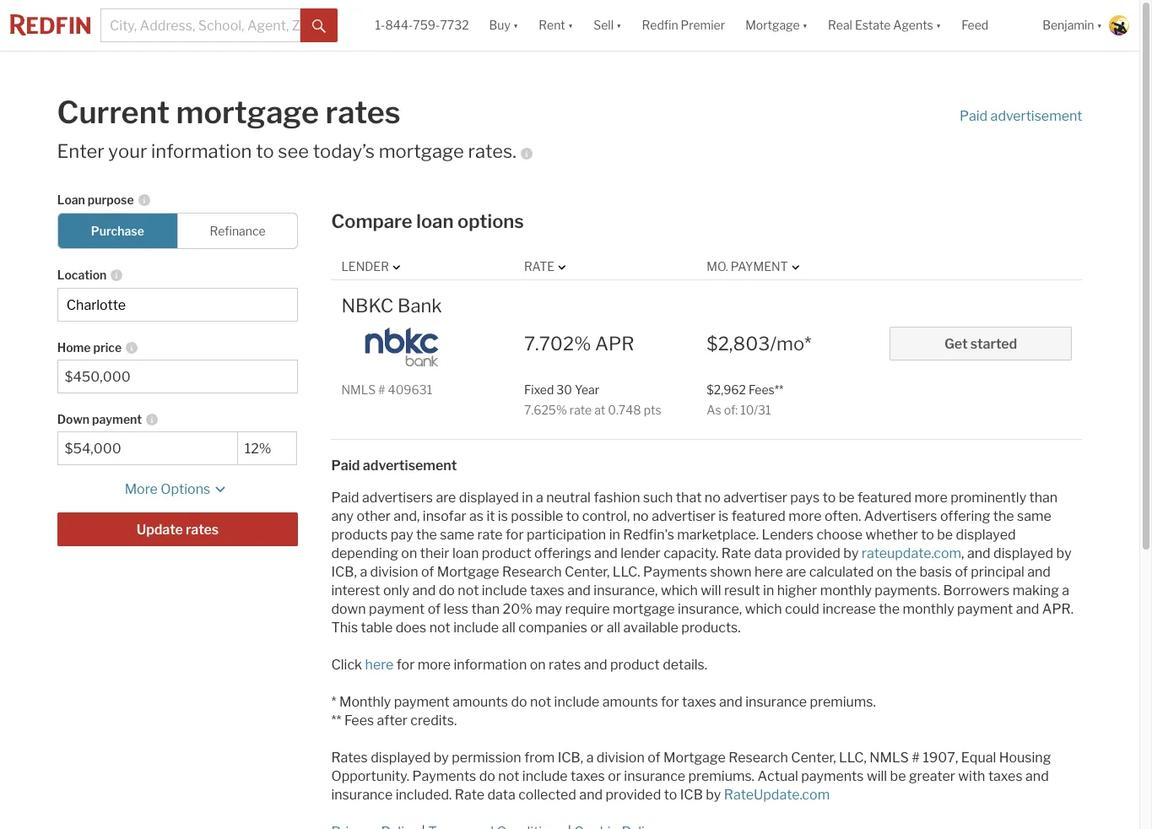 Task type: describe. For each thing, give the bounding box(es) containing it.
and down housing
[[1026, 769, 1049, 785]]

interest
[[331, 583, 380, 599]]

on inside paid advertisers are displayed in a neutral fashion such that no advertiser pays to be featured more prominently than any other and, insofar as it is possible to control, no advertiser is featured more often. advertisers offering the same products pay the same rate for participation in redfin's marketplace. lenders choose whether to be displayed depending on their loan product offerings and lender capacity. rate data provided by
[[401, 546, 417, 562]]

of:
[[724, 403, 738, 417]]

not up less
[[458, 583, 479, 599]]

update rates button
[[57, 513, 298, 547]]

Home price text field
[[65, 369, 291, 385]]

product inside paid advertisers are displayed in a neutral fashion such that no advertiser pays to be featured more prominently than any other and, insofar as it is possible to control, no advertiser is featured more often. advertisers offering the same products pay the same rate for participation in redfin's marketplace. lenders choose whether to be displayed depending on their loan product offerings and lender capacity. rate data provided by
[[482, 546, 532, 562]]

after
[[377, 713, 408, 729]]

the down payments.
[[879, 601, 900, 617]]

loan
[[57, 193, 85, 207]]

displayed down offering on the right bottom of the page
[[956, 527, 1016, 543]]

from
[[525, 750, 555, 766]]

increase
[[823, 601, 876, 617]]

do inside * monthly payment amounts do not include amounts for taxes and insurance premiums. ** fees after credits.
[[511, 694, 527, 710]]

0 vertical spatial be
[[839, 490, 855, 506]]

not down less
[[430, 620, 451, 636]]

include up 20%
[[482, 583, 527, 599]]

2 is from the left
[[719, 509, 729, 525]]

loan purpose
[[57, 193, 134, 207]]

0 horizontal spatial insurance,
[[594, 583, 658, 599]]

30
[[557, 382, 573, 397]]

mo.
[[707, 259, 729, 274]]

fees**
[[749, 382, 784, 397]]

payments inside , and displayed by icb, a division of mortgage research center, llc. payments shown here are calculated on the basis of principal and interest only and do not include taxes and insurance, which will result in higher monthly payments. borrowers making a down payment of less than 20% may require mortgage insurance, which could increase the monthly payment and apr. this table does not include all companies or all available products.
[[644, 564, 708, 580]]

by inside , and displayed by icb, a division of mortgage research center, llc. payments shown here are calculated on the basis of principal and interest only and do not include taxes and insurance, which will result in higher monthly payments. borrowers making a down payment of less than 20% may require mortgage insurance, which could increase the monthly payment and apr. this table does not include all companies or all available products.
[[1057, 546, 1072, 562]]

benjamin ▾
[[1043, 18, 1103, 32]]

compare loan options
[[331, 210, 524, 232]]

rateupdate.com link
[[862, 546, 962, 562]]

0 vertical spatial paid advertisement
[[960, 108, 1083, 124]]

displayed up it
[[459, 490, 519, 506]]

that
[[676, 490, 702, 506]]

lender
[[342, 259, 389, 274]]

7732
[[440, 18, 469, 32]]

estate
[[855, 18, 891, 32]]

rent ▾
[[539, 18, 574, 32]]

taxes inside , and displayed by icb, a division of mortgage research center, llc. payments shown here are calculated on the basis of principal and interest only and do not include taxes and insurance, which will result in higher monthly payments. borrowers making a down payment of less than 20% may require mortgage insurance, which could increase the monthly payment and apr. this table does not include all companies or all available products.
[[530, 583, 565, 599]]

credits.
[[411, 713, 457, 729]]

agents
[[894, 18, 934, 32]]

are inside , and displayed by icb, a division of mortgage research center, llc. payments shown here are calculated on the basis of principal and interest only and do not include taxes and insurance, which will result in higher monthly payments. borrowers making a down payment of less than 20% may require mortgage insurance, which could increase the monthly payment and apr. this table does not include all companies or all available products.
[[786, 564, 807, 580]]

and inside * monthly payment amounts do not include amounts for taxes and insurance premiums. ** fees after credits.
[[720, 694, 743, 710]]

see
[[278, 140, 309, 162]]

0 horizontal spatial advertiser
[[652, 509, 716, 525]]

$2,962 fees** as of: 10/31
[[707, 382, 784, 417]]

on inside , and displayed by icb, a division of mortgage research center, llc. payments shown here are calculated on the basis of principal and interest only and do not include taxes and insurance, which will result in higher monthly payments. borrowers making a down payment of less than 20% may require mortgage insurance, which could increase the monthly payment and apr. this table does not include all companies or all available products.
[[877, 564, 893, 580]]

neutral
[[546, 490, 591, 506]]

to inside rates displayed by permission from icb, a division of mortgage research center, llc, nmls # 1907, equal housing opportunity. payments do not include taxes or insurance premiums. actual payments will be greater with taxes and insurance included. rate data collected and provided to icb by
[[664, 787, 677, 803]]

0 vertical spatial loan
[[417, 210, 454, 232]]

1 horizontal spatial which
[[745, 601, 782, 617]]

or inside , and displayed by icb, a division of mortgage research center, llc. payments shown here are calculated on the basis of principal and interest only and do not include taxes and insurance, which will result in higher monthly payments. borrowers making a down payment of less than 20% may require mortgage insurance, which could increase the monthly payment and apr. this table does not include all companies or all available products.
[[591, 620, 604, 636]]

paid advertisers are displayed in a neutral fashion such that no advertiser pays to be featured more prominently than any other and, insofar as it is possible to control, no advertiser is featured more often. advertisers offering the same products pay the same rate for participation in redfin's marketplace. lenders choose whether to be displayed depending on their loan product offerings and lender capacity. rate data provided by
[[331, 490, 1058, 562]]

and inside paid advertisers are displayed in a neutral fashion such that no advertiser pays to be featured more prominently than any other and, insofar as it is possible to control, no advertiser is featured more often. advertisers offering the same products pay the same rate for participation in redfin's marketplace. lenders choose whether to be displayed depending on their loan product offerings and lender capacity. rate data provided by
[[595, 546, 618, 562]]

City, Address, School, Agent, ZIP search field
[[100, 8, 301, 42]]

provided inside rates displayed by permission from icb, a division of mortgage research center, llc, nmls # 1907, equal housing opportunity. payments do not include taxes or insurance premiums. actual payments will be greater with taxes and insurance included. rate data collected and provided to icb by
[[606, 787, 661, 803]]

paid inside button
[[960, 108, 988, 124]]

such
[[643, 490, 673, 506]]

actual
[[758, 769, 799, 785]]

here link
[[365, 657, 394, 673]]

apr.
[[1043, 601, 1074, 617]]

pay
[[391, 527, 413, 543]]

include down less
[[454, 620, 499, 636]]

7.625
[[524, 403, 556, 417]]

mo. payment
[[707, 259, 788, 274]]

1 horizontal spatial insurance,
[[678, 601, 742, 617]]

with
[[959, 769, 986, 785]]

▾ for mortgage ▾
[[803, 18, 808, 32]]

of down their
[[421, 564, 434, 580]]

collected
[[519, 787, 577, 803]]

than inside paid advertisers are displayed in a neutral fashion such that no advertiser pays to be featured more prominently than any other and, insofar as it is possible to control, no advertiser is featured more often. advertisers offering the same products pay the same rate for participation in redfin's marketplace. lenders choose whether to be displayed depending on their loan product offerings and lender capacity. rate data provided by
[[1030, 490, 1058, 506]]

▾ for buy ▾
[[513, 18, 519, 32]]

rate inside paid advertisers are displayed in a neutral fashion such that no advertiser pays to be featured more prominently than any other and, insofar as it is possible to control, no advertiser is featured more often. advertisers offering the same products pay the same rate for participation in redfin's marketplace. lenders choose whether to be displayed depending on their loan product offerings and lender capacity. rate data provided by
[[478, 527, 503, 543]]

choose
[[817, 527, 863, 543]]

offerings
[[535, 546, 592, 562]]

sell ▾ button
[[584, 0, 632, 51]]

1-844-759-7732
[[375, 18, 469, 32]]

update rates
[[137, 522, 219, 538]]

making
[[1013, 583, 1060, 599]]

your
[[108, 140, 147, 162]]

0 horizontal spatial more
[[418, 657, 451, 673]]

user photo image
[[1110, 15, 1130, 35]]

1 horizontal spatial rates
[[326, 94, 401, 131]]

2 vertical spatial insurance
[[331, 787, 393, 803]]

0 vertical spatial in
[[522, 490, 533, 506]]

0 horizontal spatial nmls
[[342, 382, 376, 397]]

displayed inside rates displayed by permission from icb, a division of mortgage research center, llc, nmls # 1907, equal housing opportunity. payments do not include taxes or insurance premiums. actual payments will be greater with taxes and insurance included. rate data collected and provided to icb by
[[371, 750, 431, 766]]

844-
[[385, 18, 413, 32]]

0 vertical spatial which
[[661, 583, 698, 599]]

may
[[536, 601, 562, 617]]

Down payment text field
[[245, 441, 290, 457]]

real
[[828, 18, 853, 32]]

down payment
[[57, 412, 142, 427]]

1 vertical spatial same
[[440, 527, 475, 543]]

1907,
[[923, 750, 959, 766]]

and right 'only'
[[413, 583, 436, 599]]

by down credits.
[[434, 750, 449, 766]]

will inside rates displayed by permission from icb, a division of mortgage research center, llc, nmls # 1907, equal housing opportunity. payments do not include taxes or insurance premiums. actual payments will be greater with taxes and insurance included. rate data collected and provided to icb by
[[867, 769, 888, 785]]

research inside , and displayed by icb, a division of mortgage research center, llc. payments shown here are calculated on the basis of principal and interest only and do not include taxes and insurance, which will result in higher monthly payments. borrowers making a down payment of less than 20% may require mortgage insurance, which could increase the monthly payment and apr. this table does not include all companies or all available products.
[[502, 564, 562, 580]]

and up making
[[1028, 564, 1051, 580]]

their
[[420, 546, 450, 562]]

get
[[945, 336, 968, 352]]

payment
[[731, 259, 788, 274]]

rateupdate.com
[[724, 787, 830, 803]]

lender
[[621, 546, 661, 562]]

available
[[624, 620, 679, 636]]

mortgage inside rates displayed by permission from icb, a division of mortgage research center, llc, nmls # 1907, equal housing opportunity. payments do not include taxes or insurance premiums. actual payments will be greater with taxes and insurance included. rate data collected and provided to icb by
[[664, 750, 726, 766]]

State, City, County, ZIP search field
[[57, 288, 298, 322]]

to down 'neutral'
[[566, 509, 580, 525]]

1 vertical spatial insurance
[[624, 769, 686, 785]]

offering
[[941, 509, 991, 525]]

submit search image
[[313, 19, 326, 33]]

home price
[[57, 341, 122, 355]]

nmls inside rates displayed by permission from icb, a division of mortgage research center, llc, nmls # 1907, equal housing opportunity. payments do not include taxes or insurance premiums. actual payments will be greater with taxes and insurance included. rate data collected and provided to icb by
[[870, 750, 909, 766]]

payment down borrowers
[[958, 601, 1014, 617]]

year
[[575, 382, 600, 397]]

Down payment text field
[[65, 441, 230, 457]]

enter
[[57, 140, 104, 162]]

a down depending
[[360, 564, 367, 580]]

taxes down housing
[[989, 769, 1023, 785]]

1 horizontal spatial more
[[789, 509, 822, 525]]

0 vertical spatial no
[[705, 490, 721, 506]]

buy ▾
[[489, 18, 519, 32]]

than inside , and displayed by icb, a division of mortgage research center, llc. payments shown here are calculated on the basis of principal and interest only and do not include taxes and insurance, which will result in higher monthly payments. borrowers making a down payment of less than 20% may require mortgage insurance, which could increase the monthly payment and apr. this table does not include all companies or all available products.
[[472, 601, 500, 617]]

of left less
[[428, 601, 441, 617]]

are inside paid advertisers are displayed in a neutral fashion such that no advertiser pays to be featured more prominently than any other and, insofar as it is possible to control, no advertiser is featured more often. advertisers offering the same products pay the same rate for participation in redfin's marketplace. lenders choose whether to be displayed depending on their loan product offerings and lender capacity. rate data provided by
[[436, 490, 456, 506]]

or inside rates displayed by permission from icb, a division of mortgage research center, llc, nmls # 1907, equal housing opportunity. payments do not include taxes or insurance premiums. actual payments will be greater with taxes and insurance included. rate data collected and provided to icb by
[[608, 769, 621, 785]]

▾ for rent ▾
[[568, 18, 574, 32]]

0 vertical spatial information
[[151, 140, 252, 162]]

of inside rates displayed by permission from icb, a division of mortgage research center, llc, nmls # 1907, equal housing opportunity. payments do not include taxes or insurance premiums. actual payments will be greater with taxes and insurance included. rate data collected and provided to icb by
[[648, 750, 661, 766]]

redfin's
[[623, 527, 675, 543]]

1 is from the left
[[498, 509, 508, 525]]

a inside rates displayed by permission from icb, a division of mortgage research center, llc, nmls # 1907, equal housing opportunity. payments do not include taxes or insurance premiums. actual payments will be greater with taxes and insurance included. rate data collected and provided to icb by
[[587, 750, 594, 766]]

buy ▾ button
[[489, 0, 519, 51]]

get started button
[[890, 327, 1073, 360]]

1 vertical spatial featured
[[732, 509, 786, 525]]

mortgage ▾
[[746, 18, 808, 32]]

other
[[357, 509, 391, 525]]

0 vertical spatial monthly
[[820, 583, 872, 599]]

0 vertical spatial advertiser
[[724, 490, 788, 506]]

data inside paid advertisers are displayed in a neutral fashion such that no advertiser pays to be featured more prominently than any other and, insofar as it is possible to control, no advertiser is featured more often. advertisers offering the same products pay the same rate for participation in redfin's marketplace. lenders choose whether to be displayed depending on their loan product offerings and lender capacity. rate data provided by
[[754, 546, 783, 562]]

for inside paid advertisers are displayed in a neutral fashion such that no advertiser pays to be featured more prominently than any other and, insofar as it is possible to control, no advertiser is featured more often. advertisers offering the same products pay the same rate for participation in redfin's marketplace. lenders choose whether to be displayed depending on their loan product offerings and lender capacity. rate data provided by
[[506, 527, 524, 543]]

fashion
[[594, 490, 641, 506]]

a inside paid advertisers are displayed in a neutral fashion such that no advertiser pays to be featured more prominently than any other and, insofar as it is possible to control, no advertiser is featured more often. advertisers offering the same products pay the same rate for participation in redfin's marketplace. lenders choose whether to be displayed depending on their loan product offerings and lender capacity. rate data provided by
[[536, 490, 544, 506]]

0 vertical spatial more
[[915, 490, 948, 506]]

the up payments.
[[896, 564, 917, 580]]

redfin premier
[[642, 18, 725, 32]]

do inside rates displayed by permission from icb, a division of mortgage research center, llc, nmls # 1907, equal housing opportunity. payments do not include taxes or insurance premiums. actual payments will be greater with taxes and insurance included. rate data collected and provided to icb by
[[479, 769, 496, 785]]

location
[[57, 268, 107, 282]]

5 ▾ from the left
[[936, 18, 942, 32]]

2 all from the left
[[607, 620, 621, 636]]

click
[[331, 657, 362, 673]]

redfin
[[642, 18, 679, 32]]

possible
[[511, 509, 564, 525]]

borrowers
[[944, 583, 1010, 599]]

the up their
[[416, 527, 437, 543]]

rateupdate.com link
[[724, 787, 830, 803]]

7.702 % apr
[[524, 332, 635, 354]]

real estate agents ▾ link
[[828, 0, 942, 51]]

the down prominently
[[994, 509, 1015, 525]]

1 vertical spatial for
[[397, 657, 415, 673]]

and right ,
[[968, 546, 991, 562]]

include inside rates displayed by permission from icb, a division of mortgage research center, llc, nmls # 1907, equal housing opportunity. payments do not include taxes or insurance premiums. actual payments will be greater with taxes and insurance included. rate data collected and provided to icb by
[[523, 769, 568, 785]]

**
[[331, 713, 342, 729]]

▾ for benjamin ▾
[[1097, 18, 1103, 32]]

payment down 'only'
[[369, 601, 425, 617]]

down
[[57, 412, 90, 427]]

to left see
[[256, 140, 274, 162]]

center, inside , and displayed by icb, a division of mortgage research center, llc. payments shown here are calculated on the basis of principal and interest only and do not include taxes and insurance, which will result in higher monthly payments. borrowers making a down payment of less than 20% may require mortgage insurance, which could increase the monthly payment and apr. this table does not include all companies or all available products.
[[565, 564, 610, 580]]

result
[[724, 583, 761, 599]]

taxes up "collected"
[[571, 769, 605, 785]]

companies
[[519, 620, 588, 636]]

1 vertical spatial no
[[633, 509, 649, 525]]

rate inside button
[[524, 259, 555, 274]]

advertisers
[[864, 509, 938, 525]]

icb
[[680, 787, 703, 803]]

1 horizontal spatial on
[[530, 657, 546, 673]]

and up require
[[568, 583, 591, 599]]

7.702
[[524, 332, 574, 354]]

rent ▾ button
[[529, 0, 584, 51]]

1 horizontal spatial product
[[610, 657, 660, 673]]

Purchase radio
[[57, 213, 178, 249]]



Task type: vqa. For each thing, say whether or not it's contained in the screenshot.
middle THE 3
no



Task type: locate. For each thing, give the bounding box(es) containing it.
% down 30
[[556, 403, 567, 417]]

0 horizontal spatial mortgage
[[176, 94, 319, 131]]

on down companies
[[530, 657, 546, 673]]

of down ,
[[955, 564, 968, 580]]

1 horizontal spatial featured
[[858, 490, 912, 506]]

is right it
[[498, 509, 508, 525]]

1 vertical spatial advertiser
[[652, 509, 716, 525]]

mortgage ▾ button
[[736, 0, 818, 51]]

rates inside update rates "button"
[[186, 522, 219, 538]]

bank
[[398, 294, 442, 316]]

in inside , and displayed by icb, a division of mortgage research center, llc. payments shown here are calculated on the basis of principal and interest only and do not include taxes and insurance, which will result in higher monthly payments. borrowers making a down payment of less than 20% may require mortgage insurance, which could increase the monthly payment and apr. this table does not include all companies or all available products.
[[763, 583, 775, 599]]

0 vertical spatial mortgage
[[176, 94, 319, 131]]

are
[[436, 490, 456, 506], [786, 564, 807, 580]]

current mortgage rates
[[57, 94, 401, 131]]

rent ▾ button
[[539, 0, 574, 51]]

in up possible
[[522, 490, 533, 506]]

refinance
[[210, 224, 266, 238]]

1 horizontal spatial no
[[705, 490, 721, 506]]

for down the details.
[[661, 694, 679, 710]]

purchase
[[91, 224, 144, 238]]

1 vertical spatial advertisement
[[363, 458, 457, 474]]

1 ▾ from the left
[[513, 18, 519, 32]]

payments up included.
[[412, 769, 477, 785]]

1 horizontal spatial is
[[719, 509, 729, 525]]

product
[[482, 546, 532, 562], [610, 657, 660, 673]]

*
[[331, 694, 337, 710]]

than right prominently
[[1030, 490, 1058, 506]]

loan
[[417, 210, 454, 232], [453, 546, 479, 562]]

1 horizontal spatial icb,
[[558, 750, 584, 766]]

0 vertical spatial here
[[755, 564, 783, 580]]

▾ for sell ▾
[[616, 18, 622, 32]]

2 horizontal spatial mortgage
[[613, 601, 675, 617]]

research inside rates displayed by permission from icb, a division of mortgage research center, llc, nmls # 1907, equal housing opportunity. payments do not include taxes or insurance premiums. actual payments will be greater with taxes and insurance included. rate data collected and provided to icb by
[[729, 750, 788, 766]]

in right result
[[763, 583, 775, 599]]

here right click
[[365, 657, 394, 673]]

llc.
[[613, 564, 641, 580]]

loan right their
[[453, 546, 479, 562]]

not inside * monthly payment amounts do not include amounts for taxes and insurance premiums. ** fees after credits.
[[530, 694, 552, 710]]

2 vertical spatial in
[[763, 583, 775, 599]]

advertiser up 'lenders'
[[724, 490, 788, 506]]

control,
[[582, 509, 630, 525]]

2 horizontal spatial on
[[877, 564, 893, 580]]

▾ right the buy
[[513, 18, 519, 32]]

0 vertical spatial advertisement
[[991, 108, 1083, 124]]

displayed up principal on the right of the page
[[994, 546, 1054, 562]]

a down * monthly payment amounts do not include amounts for taxes and insurance premiums. ** fees after credits.
[[587, 750, 594, 766]]

2 vertical spatial for
[[661, 694, 679, 710]]

in
[[522, 490, 533, 506], [609, 527, 620, 543], [763, 583, 775, 599]]

0 horizontal spatial same
[[440, 527, 475, 543]]

featured up advertisers
[[858, 490, 912, 506]]

pts
[[644, 403, 662, 417]]

1 vertical spatial mortgage
[[379, 140, 464, 162]]

1 vertical spatial paid
[[331, 458, 360, 474]]

$2,803
[[707, 332, 770, 354]]

data down permission
[[488, 787, 516, 803]]

0 vertical spatial division
[[370, 564, 418, 580]]

sell ▾ button
[[594, 0, 622, 51]]

on down pay
[[401, 546, 417, 562]]

1 all from the left
[[502, 620, 516, 636]]

rates up today's
[[326, 94, 401, 131]]

mortgage up "compare loan options"
[[379, 140, 464, 162]]

1 vertical spatial center,
[[791, 750, 836, 766]]

1 horizontal spatial monthly
[[903, 601, 955, 617]]

0 horizontal spatial amounts
[[453, 694, 508, 710]]

0 horizontal spatial be
[[839, 490, 855, 506]]

or
[[591, 620, 604, 636], [608, 769, 621, 785]]

are up higher
[[786, 564, 807, 580]]

whether
[[866, 527, 919, 543]]

0 horizontal spatial research
[[502, 564, 562, 580]]

fees
[[345, 713, 374, 729]]

0 vertical spatial or
[[591, 620, 604, 636]]

equal
[[962, 750, 997, 766]]

include up "collected"
[[523, 769, 568, 785]]

include up 'from'
[[554, 694, 600, 710]]

rate inside rates displayed by permission from icb, a division of mortgage research center, llc, nmls # 1907, equal housing opportunity. payments do not include taxes or insurance premiums. actual payments will be greater with taxes and insurance included. rate data collected and provided to icb by
[[455, 787, 485, 803]]

today's
[[313, 140, 375, 162]]

marketplace.
[[677, 527, 759, 543]]

% inside fixed 30 year 7.625 % rate at 0.748 pts
[[556, 403, 567, 417]]

1 vertical spatial #
[[912, 750, 920, 766]]

# left 1907,
[[912, 750, 920, 766]]

1 horizontal spatial research
[[729, 750, 788, 766]]

more down does
[[418, 657, 451, 673]]

1 horizontal spatial provided
[[785, 546, 841, 562]]

shown
[[710, 564, 752, 580]]

payment up down payment text box on the left bottom of the page
[[92, 412, 142, 427]]

0 horizontal spatial data
[[488, 787, 516, 803]]

premiums.
[[810, 694, 876, 710], [689, 769, 755, 785]]

be up often.
[[839, 490, 855, 506]]

to up often.
[[823, 490, 836, 506]]

1 horizontal spatial %
[[574, 332, 591, 354]]

0 vertical spatial for
[[506, 527, 524, 543]]

mortgage up enter your information to see today's mortgage rates.
[[176, 94, 319, 131]]

all down 20%
[[502, 620, 516, 636]]

will inside , and displayed by icb, a division of mortgage research center, llc. payments shown here are calculated on the basis of principal and interest only and do not include taxes and insurance, which will result in higher monthly payments. borrowers making a down payment of less than 20% may require mortgage insurance, which could increase the monthly payment and apr. this table does not include all companies or all available products.
[[701, 583, 722, 599]]

to up rateupdate.com link
[[921, 527, 935, 543]]

2 vertical spatial rates
[[549, 657, 581, 673]]

displayed up the opportunity.
[[371, 750, 431, 766]]

insurance up the actual
[[746, 694, 807, 710]]

6 ▾ from the left
[[1097, 18, 1103, 32]]

1 horizontal spatial amounts
[[603, 694, 658, 710]]

mortgage ▾ button
[[746, 0, 808, 51]]

taxes inside * monthly payment amounts do not include amounts for taxes and insurance premiums. ** fees after credits.
[[682, 694, 717, 710]]

0 vertical spatial nmls
[[342, 382, 376, 397]]

icb, inside , and displayed by icb, a division of mortgage research center, llc. payments shown here are calculated on the basis of principal and interest only and do not include taxes and insurance, which will result in higher monthly payments. borrowers making a down payment of less than 20% may require mortgage insurance, which could increase the monthly payment and apr. this table does not include all companies or all available products.
[[331, 564, 357, 580]]

▾ left user photo in the right of the page
[[1097, 18, 1103, 32]]

1 horizontal spatial rate
[[570, 403, 592, 417]]

it
[[487, 509, 495, 525]]

1 vertical spatial on
[[877, 564, 893, 580]]

1 horizontal spatial here
[[755, 564, 783, 580]]

information
[[151, 140, 252, 162], [454, 657, 527, 673]]

which down capacity.
[[661, 583, 698, 599]]

or down * monthly payment amounts do not include amounts for taxes and insurance premiums. ** fees after credits.
[[608, 769, 621, 785]]

center, down "offerings"
[[565, 564, 610, 580]]

1 vertical spatial rate
[[478, 527, 503, 543]]

▾ right rent
[[568, 18, 574, 32]]

for inside * monthly payment amounts do not include amounts for taxes and insurance premiums. ** fees after credits.
[[661, 694, 679, 710]]

0 vertical spatial payments
[[644, 564, 708, 580]]

by up the calculated
[[844, 546, 859, 562]]

1 vertical spatial will
[[867, 769, 888, 785]]

0 horizontal spatial do
[[439, 583, 455, 599]]

in down control,
[[609, 527, 620, 543]]

1 horizontal spatial division
[[597, 750, 645, 766]]

division up 'only'
[[370, 564, 418, 580]]

data
[[754, 546, 783, 562], [488, 787, 516, 803]]

insurance down the opportunity.
[[331, 787, 393, 803]]

mortgage inside , and displayed by icb, a division of mortgage research center, llc. payments shown here are calculated on the basis of principal and interest only and do not include taxes and insurance, which will result in higher monthly payments. borrowers making a down payment of less than 20% may require mortgage insurance, which could increase the monthly payment and apr. this table does not include all companies or all available products.
[[437, 564, 499, 580]]

0 vertical spatial same
[[1018, 509, 1052, 525]]

mortgage inside , and displayed by icb, a division of mortgage research center, llc. payments shown here are calculated on the basis of principal and interest only and do not include taxes and insurance, which will result in higher monthly payments. borrowers making a down payment of less than 20% may require mortgage insurance, which could increase the monthly payment and apr. this table does not include all companies or all available products.
[[613, 601, 675, 617]]

advertisement inside button
[[991, 108, 1083, 124]]

here inside , and displayed by icb, a division of mortgage research center, llc. payments shown here are calculated on the basis of principal and interest only and do not include taxes and insurance, which will result in higher monthly payments. borrowers making a down payment of less than 20% may require mortgage insurance, which could increase the monthly payment and apr. this table does not include all companies or all available products.
[[755, 564, 783, 580]]

division inside rates displayed by permission from icb, a division of mortgage research center, llc, nmls # 1907, equal housing opportunity. payments do not include taxes or insurance premiums. actual payments will be greater with taxes and insurance included. rate data collected and provided to icb by
[[597, 750, 645, 766]]

greater
[[909, 769, 956, 785]]

0 vertical spatial #
[[378, 382, 386, 397]]

will down llc,
[[867, 769, 888, 785]]

will down shown
[[701, 583, 722, 599]]

0 vertical spatial premiums.
[[810, 694, 876, 710]]

0 horizontal spatial will
[[701, 583, 722, 599]]

Refinance radio
[[177, 213, 298, 249]]

premiums. inside * monthly payment amounts do not include amounts for taxes and insurance premiums. ** fees after credits.
[[810, 694, 876, 710]]

0 horizontal spatial premiums.
[[689, 769, 755, 785]]

include inside * monthly payment amounts do not include amounts for taxes and insurance premiums. ** fees after credits.
[[554, 694, 600, 710]]

1 vertical spatial be
[[938, 527, 953, 543]]

and down making
[[1016, 601, 1040, 617]]

mortgage down their
[[437, 564, 499, 580]]

is up marketplace.
[[719, 509, 729, 525]]

than right less
[[472, 601, 500, 617]]

division
[[370, 564, 418, 580], [597, 750, 645, 766]]

icb,
[[331, 564, 357, 580], [558, 750, 584, 766]]

pays
[[791, 490, 820, 506]]

rate inside paid advertisers are displayed in a neutral fashion such that no advertiser pays to be featured more prominently than any other and, insofar as it is possible to control, no advertiser is featured more often. advertisers offering the same products pay the same rate for participation in redfin's marketplace. lenders choose whether to be displayed depending on their loan product offerings and lender capacity. rate data provided by
[[722, 546, 752, 562]]

▾ right sell
[[616, 18, 622, 32]]

rate down options
[[524, 259, 555, 274]]

0 horizontal spatial #
[[378, 382, 386, 397]]

0 horizontal spatial on
[[401, 546, 417, 562]]

# inside rates displayed by permission from icb, a division of mortgage research center, llc, nmls # 1907, equal housing opportunity. payments do not include taxes or insurance premiums. actual payments will be greater with taxes and insurance included. rate data collected and provided to icb by
[[912, 750, 920, 766]]

1 amounts from the left
[[453, 694, 508, 710]]

apr
[[595, 332, 635, 354]]

only
[[383, 583, 410, 599]]

no
[[705, 490, 721, 506], [633, 509, 649, 525]]

0 vertical spatial insurance
[[746, 694, 807, 710]]

insurance up icb at the right of page
[[624, 769, 686, 785]]

by inside paid advertisers are displayed in a neutral fashion such that no advertiser pays to be featured more prominently than any other and, insofar as it is possible to control, no advertiser is featured more often. advertisers offering the same products pay the same rate for participation in redfin's marketplace. lenders choose whether to be displayed depending on their loan product offerings and lender capacity. rate data provided by
[[844, 546, 859, 562]]

the
[[994, 509, 1015, 525], [416, 527, 437, 543], [896, 564, 917, 580], [879, 601, 900, 617]]

insurance inside * monthly payment amounts do not include amounts for taxes and insurance premiums. ** fees after credits.
[[746, 694, 807, 710]]

mortgage up the available
[[613, 601, 675, 617]]

same down 'insofar'
[[440, 527, 475, 543]]

payments
[[801, 769, 864, 785]]

1 horizontal spatial do
[[479, 769, 496, 785]]

1 vertical spatial here
[[365, 657, 394, 673]]

fixed
[[524, 382, 554, 397]]

1 vertical spatial which
[[745, 601, 782, 617]]

more down 'pays'
[[789, 509, 822, 525]]

1 vertical spatial more
[[789, 509, 822, 525]]

buy ▾ button
[[479, 0, 529, 51]]

advertisement
[[991, 108, 1083, 124], [363, 458, 457, 474]]

insurance
[[746, 694, 807, 710], [624, 769, 686, 785], [331, 787, 393, 803]]

benjamin
[[1043, 18, 1095, 32]]

premiums. up llc,
[[810, 694, 876, 710]]

include
[[482, 583, 527, 599], [454, 620, 499, 636], [554, 694, 600, 710], [523, 769, 568, 785]]

insurance, down llc.
[[594, 583, 658, 599]]

2 horizontal spatial more
[[915, 490, 948, 506]]

mortgage
[[176, 94, 319, 131], [379, 140, 464, 162], [613, 601, 675, 617]]

do down click here for more information on rates and product details.
[[511, 694, 527, 710]]

amounts up credits.
[[453, 694, 508, 710]]

1 horizontal spatial mortgage
[[664, 750, 726, 766]]

division inside , and displayed by icb, a division of mortgage research center, llc. payments shown here are calculated on the basis of principal and interest only and do not include taxes and insurance, which will result in higher monthly payments. borrowers making a down payment of less than 20% may require mortgage insurance, which could increase the monthly payment and apr. this table does not include all companies or all available products.
[[370, 564, 418, 580]]

1 vertical spatial provided
[[606, 787, 661, 803]]

1 vertical spatial rate
[[722, 546, 752, 562]]

loan left options
[[417, 210, 454, 232]]

1 horizontal spatial in
[[609, 527, 620, 543]]

0 horizontal spatial advertisement
[[363, 458, 457, 474]]

be down offering on the right bottom of the page
[[938, 527, 953, 543]]

more up advertisers
[[915, 490, 948, 506]]

data inside rates displayed by permission from icb, a division of mortgage research center, llc, nmls # 1907, equal housing opportunity. payments do not include taxes or insurance premiums. actual payments will be greater with taxes and insurance included. rate data collected and provided to icb by
[[488, 787, 516, 803]]

rate down it
[[478, 527, 503, 543]]

for down possible
[[506, 527, 524, 543]]

▾ right agents
[[936, 18, 942, 32]]

than
[[1030, 490, 1058, 506], [472, 601, 500, 617]]

nbkc bank
[[342, 294, 442, 316]]

sell
[[594, 18, 614, 32]]

1-844-759-7732 link
[[375, 18, 469, 32]]

0 vertical spatial insurance,
[[594, 583, 658, 599]]

1 horizontal spatial information
[[454, 657, 527, 673]]

displayed inside , and displayed by icb, a division of mortgage research center, llc. payments shown here are calculated on the basis of principal and interest only and do not include taxes and insurance, which will result in higher monthly payments. borrowers making a down payment of less than 20% may require mortgage insurance, which could increase the monthly payment and apr. this table does not include all companies or all available products.
[[994, 546, 1054, 562]]

0 vertical spatial do
[[439, 583, 455, 599]]

and up * monthly payment amounts do not include amounts for taxes and insurance premiums. ** fees after credits.
[[584, 657, 608, 673]]

rate inside fixed 30 year 7.625 % rate at 0.748 pts
[[570, 403, 592, 417]]

product down the available
[[610, 657, 660, 673]]

1 horizontal spatial data
[[754, 546, 783, 562]]

0 vertical spatial provided
[[785, 546, 841, 562]]

and down products.
[[720, 694, 743, 710]]

rate button
[[524, 259, 570, 275]]

not down permission
[[498, 769, 520, 785]]

not inside rates displayed by permission from icb, a division of mortgage research center, llc, nmls # 1907, equal housing opportunity. payments do not include taxes or insurance premiums. actual payments will be greater with taxes and insurance included. rate data collected and provided to icb by
[[498, 769, 520, 785]]

,
[[962, 546, 965, 562]]

icb, inside rates displayed by permission from icb, a division of mortgage research center, llc, nmls # 1907, equal housing opportunity. payments do not include taxes or insurance premiums. actual payments will be greater with taxes and insurance included. rate data collected and provided to icb by
[[558, 750, 584, 766]]

purpose
[[88, 193, 134, 207]]

% left apr on the right of the page
[[574, 332, 591, 354]]

1 vertical spatial premiums.
[[689, 769, 755, 785]]

0 horizontal spatial here
[[365, 657, 394, 673]]

no right that
[[705, 490, 721, 506]]

redfin premier button
[[632, 0, 736, 51]]

and right "collected"
[[580, 787, 603, 803]]

of down * monthly payment amounts do not include amounts for taxes and insurance premiums. ** fees after credits.
[[648, 750, 661, 766]]

center, up payments
[[791, 750, 836, 766]]

1 horizontal spatial mortgage
[[379, 140, 464, 162]]

2 horizontal spatial do
[[511, 694, 527, 710]]

0 vertical spatial will
[[701, 583, 722, 599]]

icb, up interest
[[331, 564, 357, 580]]

payment inside * monthly payment amounts do not include amounts for taxes and insurance premiums. ** fees after credits.
[[394, 694, 450, 710]]

4 ▾ from the left
[[803, 18, 808, 32]]

0 horizontal spatial division
[[370, 564, 418, 580]]

rate down permission
[[455, 787, 485, 803]]

rate left at
[[570, 403, 592, 417]]

mortgage inside dropdown button
[[746, 18, 800, 32]]

2 vertical spatial mortgage
[[613, 601, 675, 617]]

a up apr.
[[1062, 583, 1070, 599]]

1 horizontal spatial advertiser
[[724, 490, 788, 506]]

2 ▾ from the left
[[568, 18, 574, 32]]

1 vertical spatial research
[[729, 750, 788, 766]]

option group containing purchase
[[57, 213, 298, 249]]

require
[[565, 601, 610, 617]]

1 horizontal spatial insurance
[[624, 769, 686, 785]]

rates displayed by permission from icb, a division of mortgage research center, llc, nmls # 1907, equal housing opportunity. payments do not include taxes or insurance premiums. actual payments will be greater with taxes and insurance included. rate data collected and provided to icb by
[[331, 750, 1052, 803]]

which down result
[[745, 601, 782, 617]]

on
[[401, 546, 417, 562], [877, 564, 893, 580], [530, 657, 546, 673]]

do
[[439, 583, 455, 599], [511, 694, 527, 710], [479, 769, 496, 785]]

nmls left "409631"
[[342, 382, 376, 397]]

real estate agents ▾
[[828, 18, 942, 32]]

do down permission
[[479, 769, 496, 785]]

rent
[[539, 18, 566, 32]]

0 horizontal spatial information
[[151, 140, 252, 162]]

0 horizontal spatial rate
[[478, 527, 503, 543]]

get started
[[945, 336, 1018, 352]]

provided inside paid advertisers are displayed in a neutral fashion such that no advertiser pays to be featured more prominently than any other and, insofar as it is possible to control, no advertiser is featured more often. advertisers offering the same products pay the same rate for participation in redfin's marketplace. lenders choose whether to be displayed depending on their loan product offerings and lender capacity. rate data provided by
[[785, 546, 841, 562]]

premiums. inside rates displayed by permission from icb, a division of mortgage research center, llc, nmls # 1907, equal housing opportunity. payments do not include taxes or insurance premiums. actual payments will be greater with taxes and insurance included. rate data collected and provided to icb by
[[689, 769, 755, 785]]

payments down capacity.
[[644, 564, 708, 580]]

center, inside rates displayed by permission from icb, a division of mortgage research center, llc, nmls # 1907, equal housing opportunity. payments do not include taxes or insurance premiums. actual payments will be greater with taxes and insurance included. rate data collected and provided to icb by
[[791, 750, 836, 766]]

0 vertical spatial data
[[754, 546, 783, 562]]

options
[[458, 210, 524, 232]]

research down "offerings"
[[502, 564, 562, 580]]

rateupdate.com
[[862, 546, 962, 562]]

1 vertical spatial paid advertisement
[[331, 458, 457, 474]]

mortgage left real
[[746, 18, 800, 32]]

$2,962
[[707, 382, 746, 397]]

3 ▾ from the left
[[616, 18, 622, 32]]

0 horizontal spatial featured
[[732, 509, 786, 525]]

0 vertical spatial icb,
[[331, 564, 357, 580]]

2 amounts from the left
[[603, 694, 658, 710]]

option group
[[57, 213, 298, 249]]

0 horizontal spatial all
[[502, 620, 516, 636]]

%
[[574, 332, 591, 354], [556, 403, 567, 417]]

1 horizontal spatial payments
[[644, 564, 708, 580]]

provided
[[785, 546, 841, 562], [606, 787, 661, 803]]

participation
[[527, 527, 606, 543]]

0 horizontal spatial paid advertisement
[[331, 458, 457, 474]]

0 horizontal spatial provided
[[606, 787, 661, 803]]

payments inside rates displayed by permission from icb, a division of mortgage research center, llc, nmls # 1907, equal housing opportunity. payments do not include taxes or insurance premiums. actual payments will be greater with taxes and insurance included. rate data collected and provided to icb by
[[412, 769, 477, 785]]

1 horizontal spatial or
[[608, 769, 621, 785]]

permission
[[452, 750, 522, 766]]

research up the actual
[[729, 750, 788, 766]]

by right icb at the right of page
[[706, 787, 721, 803]]

$2,803 /mo*
[[707, 332, 812, 354]]

do inside , and displayed by icb, a division of mortgage research center, llc. payments shown here are calculated on the basis of principal and interest only and do not include taxes and insurance, which will result in higher monthly payments. borrowers making a down payment of less than 20% may require mortgage insurance, which could increase the monthly payment and apr. this table does not include all companies or all available products.
[[439, 583, 455, 599]]

depending
[[331, 546, 398, 562]]

on up payments.
[[877, 564, 893, 580]]

0 horizontal spatial center,
[[565, 564, 610, 580]]

payment up credits.
[[394, 694, 450, 710]]

paid advertisement
[[960, 108, 1083, 124], [331, 458, 457, 474]]

included.
[[396, 787, 452, 803]]

and
[[595, 546, 618, 562], [968, 546, 991, 562], [1028, 564, 1051, 580], [413, 583, 436, 599], [568, 583, 591, 599], [1016, 601, 1040, 617], [584, 657, 608, 673], [720, 694, 743, 710], [1026, 769, 1049, 785], [580, 787, 603, 803]]

0 vertical spatial %
[[574, 332, 591, 354]]

nbkc
[[342, 294, 394, 316]]

by
[[844, 546, 859, 562], [1057, 546, 1072, 562], [434, 750, 449, 766], [706, 787, 721, 803]]

mortgage
[[746, 18, 800, 32], [437, 564, 499, 580], [664, 750, 726, 766]]

2 horizontal spatial rates
[[549, 657, 581, 673]]

monthly down payments.
[[903, 601, 955, 617]]

paid inside paid advertisers are displayed in a neutral fashion such that no advertiser pays to be featured more prominently than any other and, insofar as it is possible to control, no advertiser is featured more often. advertisers offering the same products pay the same rate for participation in redfin's marketplace. lenders choose whether to be displayed depending on their loan product offerings and lender capacity. rate data provided by
[[331, 490, 359, 506]]

0 horizontal spatial which
[[661, 583, 698, 599]]

2 horizontal spatial insurance
[[746, 694, 807, 710]]

nmls
[[342, 382, 376, 397], [870, 750, 909, 766]]

nmls # 409631
[[342, 382, 433, 397]]

1 vertical spatial rates
[[186, 522, 219, 538]]

2 horizontal spatial rate
[[722, 546, 752, 562]]

0 horizontal spatial icb,
[[331, 564, 357, 580]]

be left greater
[[891, 769, 906, 785]]

loan inside paid advertisers are displayed in a neutral fashion such that no advertiser pays to be featured more prominently than any other and, insofar as it is possible to control, no advertiser is featured more often. advertisers offering the same products pay the same rate for participation in redfin's marketplace. lenders choose whether to be displayed depending on their loan product offerings and lender capacity. rate data provided by
[[453, 546, 479, 562]]

1 horizontal spatial are
[[786, 564, 807, 580]]

often.
[[825, 509, 862, 525]]

be inside rates displayed by permission from icb, a division of mortgage research center, llc, nmls # 1907, equal housing opportunity. payments do not include taxes or insurance premiums. actual payments will be greater with taxes and insurance included. rate data collected and provided to icb by
[[891, 769, 906, 785]]

payment
[[92, 412, 142, 427], [369, 601, 425, 617], [958, 601, 1014, 617], [394, 694, 450, 710]]



